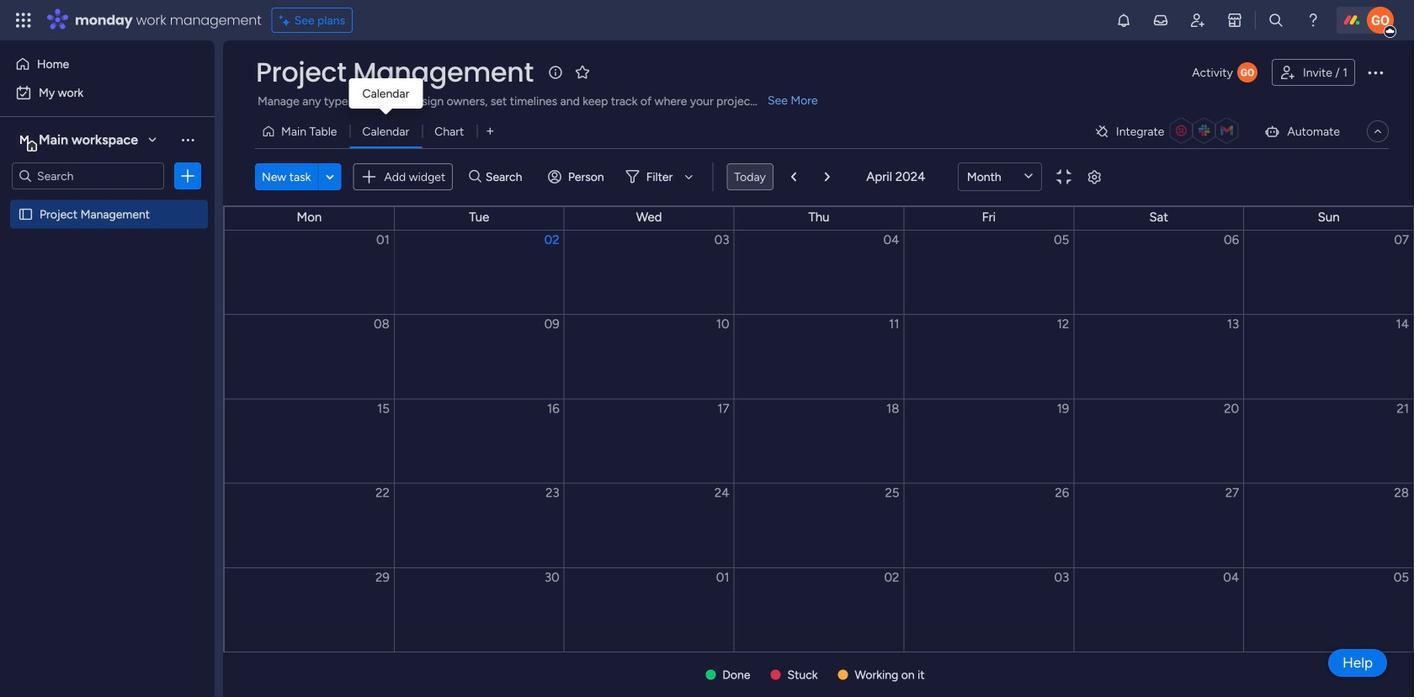 Task type: describe. For each thing, give the bounding box(es) containing it.
update feed image
[[1153, 12, 1170, 29]]

workspace selection element
[[16, 130, 141, 152]]

angle down image
[[326, 171, 334, 183]]

1 vertical spatial option
[[10, 79, 205, 106]]

gary orlando image
[[1368, 7, 1395, 34]]

help image
[[1306, 12, 1322, 29]]

2 list arrow image from the left
[[825, 172, 830, 182]]

Search field
[[482, 165, 532, 189]]

2 vertical spatial option
[[0, 199, 215, 203]]

0 vertical spatial options image
[[1366, 62, 1386, 83]]

public board image
[[18, 206, 34, 222]]

see plans image
[[279, 11, 295, 30]]

invite members image
[[1190, 12, 1207, 29]]

monday marketplace image
[[1227, 12, 1244, 29]]

add to favorites image
[[574, 64, 591, 80]]



Task type: vqa. For each thing, say whether or not it's contained in the screenshot.
1 icon
no



Task type: locate. For each thing, give the bounding box(es) containing it.
select product image
[[15, 12, 32, 29]]

list arrow image
[[792, 172, 797, 182], [825, 172, 830, 182]]

show board description image
[[546, 64, 566, 81]]

v2 search image
[[469, 167, 482, 186]]

workspace options image
[[179, 131, 196, 148]]

options image down workspace options image
[[179, 168, 196, 184]]

1 list arrow image from the left
[[792, 172, 797, 182]]

search everything image
[[1268, 12, 1285, 29]]

1 horizontal spatial options image
[[1366, 62, 1386, 83]]

notifications image
[[1116, 12, 1133, 29]]

None field
[[252, 55, 538, 90]]

workspace image
[[16, 131, 33, 149]]

board activity image
[[1238, 62, 1258, 83]]

options image
[[1366, 62, 1386, 83], [179, 168, 196, 184]]

0 horizontal spatial options image
[[179, 168, 196, 184]]

Search in workspace field
[[35, 166, 141, 186]]

options image down gary orlando "icon"
[[1366, 62, 1386, 83]]

add view image
[[487, 125, 494, 137]]

0 horizontal spatial list arrow image
[[792, 172, 797, 182]]

option
[[10, 51, 205, 77], [10, 79, 205, 106], [0, 199, 215, 203]]

collapse board header image
[[1372, 125, 1386, 138]]

arrow down image
[[679, 167, 699, 187]]

1 horizontal spatial list arrow image
[[825, 172, 830, 182]]

1 vertical spatial options image
[[179, 168, 196, 184]]

0 vertical spatial option
[[10, 51, 205, 77]]

list box
[[0, 197, 215, 456]]



